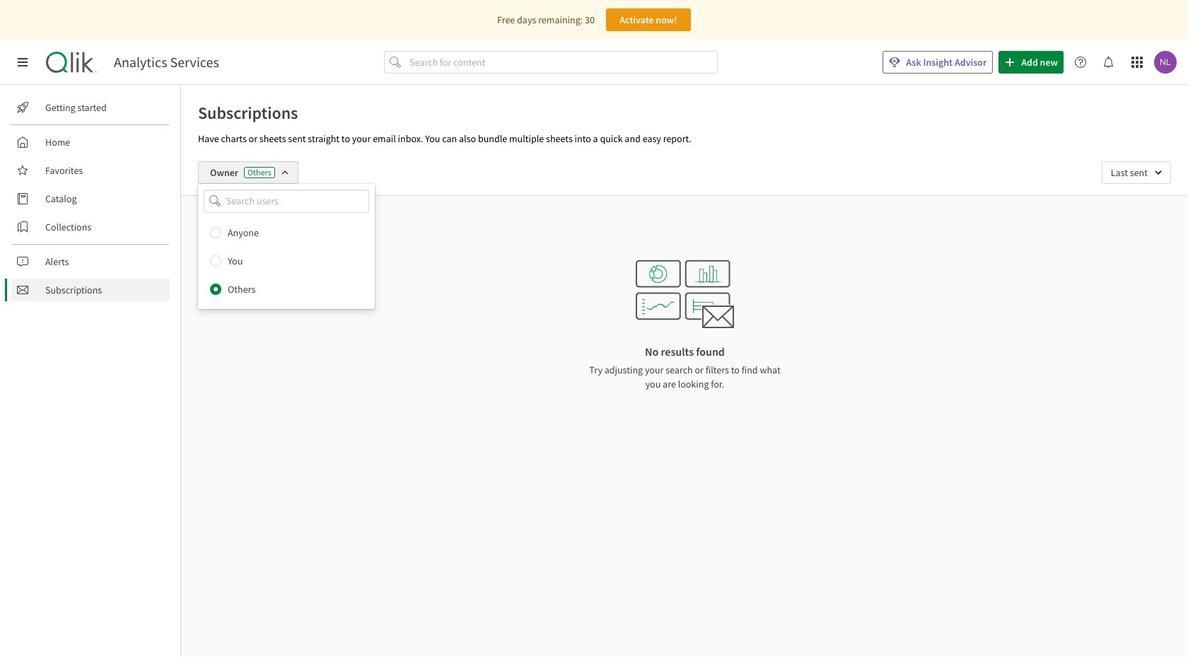 Task type: vqa. For each thing, say whether or not it's contained in the screenshot.
option group at the top of page within the Filters region
yes



Task type: describe. For each thing, give the bounding box(es) containing it.
none field search users
[[198, 190, 375, 213]]

filters region
[[181, 150, 1189, 309]]



Task type: locate. For each thing, give the bounding box(es) containing it.
close sidebar menu image
[[17, 57, 28, 68]]

None field
[[1102, 161, 1172, 184], [198, 190, 375, 213], [1102, 161, 1172, 184]]

option group
[[198, 218, 375, 303]]

navigation pane element
[[0, 91, 180, 307]]

option group inside filters region
[[198, 218, 375, 303]]

Search for content text field
[[407, 51, 718, 74]]

analytics services element
[[114, 54, 219, 71]]

noah lott image
[[1155, 51, 1177, 74]]

Search users text field
[[224, 190, 352, 213]]



